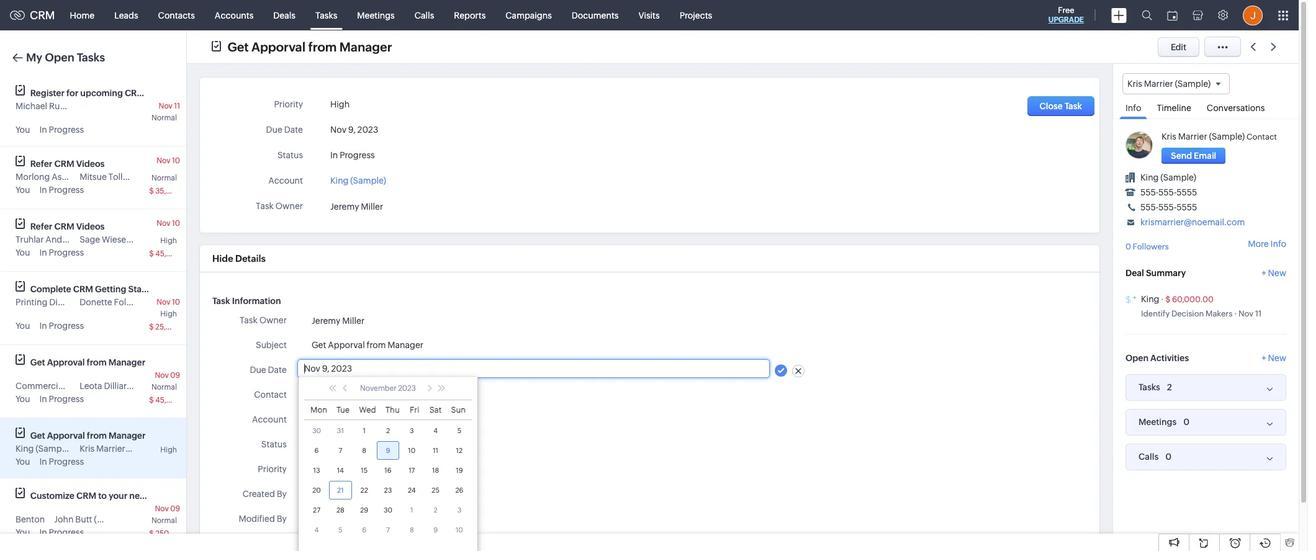Task type: describe. For each thing, give the bounding box(es) containing it.
$ for john butt (sample)
[[149, 530, 154, 538]]

0 vertical spatial due
[[266, 125, 282, 135]]

progress for john butt (sample)
[[49, 528, 84, 538]]

progress for sage wieser (sample)
[[49, 248, 84, 258]]

tasks link
[[306, 0, 347, 30]]

2 vertical spatial get apporval from manager
[[30, 431, 146, 441]]

16
[[385, 467, 392, 474]]

(sample) right wieser
[[131, 235, 167, 245]]

$ 35,000.00
[[149, 187, 193, 196]]

0 horizontal spatial 6
[[315, 447, 319, 455]]

manager inside get approval from manager nov 09
[[109, 358, 145, 368]]

deals
[[273, 10, 296, 20]]

in for kris marrier (sample)
[[39, 457, 47, 467]]

search element
[[1135, 0, 1160, 30]]

29
[[360, 507, 368, 514]]

you for king
[[16, 457, 30, 467]]

progress down 31
[[321, 440, 356, 450]]

crm up the associates
[[54, 159, 74, 169]]

09 inside customize crm to your needs nov 09
[[170, 505, 180, 514]]

10 down the 35,000.00
[[172, 219, 180, 228]]

progress down ruta
[[49, 125, 84, 135]]

1 you from the top
[[16, 125, 30, 135]]

marrier up tue
[[328, 390, 357, 400]]

0 vertical spatial 9
[[386, 447, 390, 455]]

next record image
[[1271, 43, 1279, 51]]

(sample) inside kris marrier (sample) "field"
[[1175, 79, 1211, 89]]

1 vertical spatial 7
[[386, 527, 390, 534]]

details
[[235, 253, 266, 264]]

created
[[243, 489, 275, 499]]

$ for mitsue tollner (sample)
[[149, 187, 154, 196]]

profile element
[[1236, 0, 1271, 30]]

conversations link
[[1201, 95, 1272, 119]]

2 5555 from the top
[[1177, 203, 1198, 213]]

(sample) inside michael ruta (sample) normal
[[69, 101, 105, 111]]

krismarrier@noemail.com
[[1141, 217, 1245, 227]]

2023 left 25 on the left bottom of page
[[413, 491, 431, 499]]

10 up 17
[[408, 447, 416, 455]]

nov inside jeremy miller tue, 21 nov 2023 03:35 pm
[[336, 528, 350, 537]]

(sample) right dilliard
[[134, 381, 170, 391]]

you for printing
[[16, 321, 30, 331]]

1 vertical spatial owner
[[259, 316, 287, 325]]

$ for leota dilliard (sample)
[[149, 396, 154, 405]]

crm inside register for upcoming crm webinars nov 11
[[125, 88, 145, 98]]

15
[[361, 467, 368, 474]]

1 vertical spatial priority
[[258, 465, 287, 474]]

king (sample) up customize
[[16, 444, 71, 454]]

register
[[30, 88, 65, 98]]

in down nov 9, 2023 on the left of page
[[330, 150, 338, 160]]

from down the leota
[[87, 431, 107, 441]]

marrier inside "field"
[[1145, 79, 1174, 89]]

needs
[[129, 491, 155, 501]]

0 horizontal spatial kris marrier (sample) link
[[312, 389, 395, 402]]

modified
[[239, 514, 275, 524]]

more
[[1249, 239, 1269, 249]]

in for leota dilliard (sample)
[[39, 394, 47, 404]]

progress for mitsue tollner (sample)
[[49, 185, 84, 195]]

2 vertical spatial 8
[[410, 527, 414, 534]]

$ 250,000.00
[[149, 530, 198, 538]]

250,000.00
[[155, 530, 198, 538]]

get right subject
[[312, 340, 326, 350]]

0 followers
[[1126, 242, 1169, 252]]

0 horizontal spatial open
[[45, 51, 74, 64]]

king down 9,
[[330, 176, 349, 186]]

2 + from the top
[[1262, 353, 1267, 363]]

info inside info link
[[1126, 103, 1142, 113]]

complete
[[30, 284, 71, 294]]

2 new from the top
[[1269, 353, 1287, 363]]

in progress for leota dilliard (sample)
[[39, 394, 84, 404]]

1 horizontal spatial 6
[[362, 527, 366, 534]]

0 vertical spatial ·
[[1161, 295, 1164, 304]]

0 vertical spatial owner
[[276, 201, 303, 211]]

account for the king (sample) link over 31
[[252, 415, 287, 425]]

tollner
[[108, 172, 136, 182]]

(sample) down nov 9, 2023 on the left of page
[[350, 176, 386, 186]]

progress down nov 9, 2023 on the left of page
[[340, 150, 375, 160]]

0 vertical spatial 5
[[458, 427, 462, 435]]

manager up 'november 2023' at the bottom left
[[388, 340, 424, 350]]

crm up truhlar and truhlar attys
[[54, 222, 74, 232]]

2 horizontal spatial 2
[[1168, 382, 1173, 392]]

1 vertical spatial calls
[[1139, 452, 1159, 462]]

nov 10 for mitsue tollner (sample)
[[157, 157, 180, 165]]

normal for get approval from manager
[[152, 383, 177, 392]]

your
[[109, 491, 127, 501]]

0 horizontal spatial meetings
[[357, 10, 395, 20]]

0 horizontal spatial 3
[[410, 427, 414, 435]]

wieser
[[102, 235, 129, 245]]

followers
[[1133, 242, 1169, 252]]

nov inside get approval from manager nov 09
[[155, 371, 169, 380]]

foller
[[114, 297, 137, 307]]

+ new link
[[1262, 268, 1287, 284]]

close task link
[[1028, 96, 1095, 116]]

webinars
[[147, 88, 186, 98]]

visits link
[[629, 0, 670, 30]]

kris up customize crm to your needs nov 09
[[80, 444, 94, 454]]

projects link
[[670, 0, 722, 30]]

november
[[360, 384, 397, 393]]

donette foller (sample)
[[80, 297, 174, 307]]

my open tasks
[[26, 51, 105, 64]]

in progress for john butt (sample)
[[39, 528, 84, 538]]

21 inside jeremy miller tue, 21 nov 2023 03:35 pm
[[327, 528, 335, 537]]

accounts link
[[205, 0, 264, 30]]

account for the king (sample) link under nov 9, 2023 on the left of page
[[268, 176, 303, 186]]

high for donette foller (sample)
[[160, 310, 177, 319]]

task information
[[212, 296, 281, 306]]

task left the information
[[212, 296, 230, 306]]

wed
[[359, 405, 376, 415]]

7 you from the top
[[16, 528, 30, 538]]

45,000.00 for sage wieser (sample)
[[155, 250, 193, 258]]

12
[[456, 447, 463, 455]]

manager down meetings link
[[340, 39, 392, 54]]

john
[[54, 515, 74, 525]]

normal for customize crm to your needs
[[152, 517, 177, 525]]

timeline link
[[1151, 95, 1198, 119]]

king (sample) link down nov 9, 2023 on the left of page
[[330, 172, 386, 186]]

45,000.00 for leota dilliard (sample)
[[155, 396, 193, 405]]

butt
[[75, 515, 92, 525]]

normal inside michael ruta (sample) normal
[[152, 114, 177, 122]]

king up krismarrier@noemail.com
[[1141, 173, 1159, 183]]

0 vertical spatial 1
[[363, 427, 366, 435]]

crm inside customize crm to your needs nov 09
[[76, 491, 96, 501]]

0 vertical spatial 8
[[362, 447, 366, 455]]

2 vertical spatial kris marrier (sample)
[[80, 444, 163, 454]]

nov 9, 2023
[[330, 125, 378, 135]]

meetings link
[[347, 0, 405, 30]]

wed, 8 nov 2023 10:07 am
[[373, 491, 465, 499]]

1 horizontal spatial open
[[1126, 353, 1149, 363]]

0 horizontal spatial 2
[[386, 427, 390, 435]]

upgrade
[[1049, 16, 1084, 24]]

normal for refer crm videos
[[152, 174, 177, 183]]

0 vertical spatial status
[[278, 150, 303, 160]]

attys
[[94, 235, 115, 245]]

nov 10 for sage wieser (sample)
[[157, 219, 180, 228]]

manager down leota dilliard (sample)
[[109, 431, 146, 441]]

fri
[[410, 405, 419, 415]]

1 vertical spatial get apporval from manager
[[312, 340, 424, 350]]

03:35
[[371, 528, 392, 537]]

1 vertical spatial status
[[261, 440, 287, 450]]

2 + new from the top
[[1262, 353, 1287, 363]]

leota
[[80, 381, 102, 391]]

contacts
[[158, 10, 195, 20]]

0 vertical spatial task owner
[[256, 201, 303, 211]]

2023 inside jeremy miller tue, 21 nov 2023 03:35 pm
[[351, 528, 369, 537]]

(sample) up krismarrier@noemail.com
[[1161, 173, 1197, 183]]

in up 13
[[312, 440, 319, 450]]

0 horizontal spatial 0
[[1126, 242, 1132, 252]]

0 for meetings
[[1184, 417, 1190, 427]]

customize crm to your needs nov 09
[[30, 491, 180, 514]]

get approval from manager nov 09
[[30, 358, 180, 380]]

1 vertical spatial apporval
[[328, 340, 365, 350]]

1 vertical spatial date
[[268, 365, 287, 375]]

1 horizontal spatial kris marrier (sample)
[[312, 390, 395, 400]]

in down michael
[[39, 125, 47, 135]]

(sample) down tue
[[332, 415, 368, 425]]

hide
[[212, 253, 233, 264]]

in progress for mitsue tollner (sample)
[[39, 185, 84, 195]]

2 vertical spatial apporval
[[47, 431, 85, 441]]

24
[[408, 487, 416, 494]]

1 horizontal spatial 8
[[392, 491, 396, 499]]

create menu image
[[1112, 8, 1127, 23]]

profile image
[[1243, 5, 1263, 25]]

0 for calls
[[1166, 452, 1172, 462]]

king (sample) link up 31
[[312, 414, 368, 427]]

2 vertical spatial jeremy miller
[[312, 489, 365, 499]]

19
[[456, 467, 463, 474]]

1 vertical spatial 9
[[434, 527, 438, 534]]

nov inside register for upcoming crm webinars nov 11
[[159, 102, 173, 111]]

am
[[454, 491, 465, 499]]

1 vertical spatial ·
[[1235, 309, 1237, 318]]

donette
[[80, 297, 112, 307]]

in progress for sage wieser (sample)
[[39, 248, 84, 258]]

marrier down timeline on the top of the page
[[1179, 132, 1208, 142]]

michael
[[16, 101, 47, 111]]

$ 45,000.00 for sage wieser (sample)
[[149, 250, 193, 258]]

1 vertical spatial info
[[1271, 239, 1287, 249]]

jeremy miller tue, 21 nov 2023 03:35 pm
[[312, 514, 404, 537]]

(sample) up customize
[[36, 444, 71, 454]]

crm inside complete crm getting started steps nov 10
[[73, 284, 93, 294]]

1 555-555-5555 from the top
[[1141, 188, 1198, 198]]

(sample) up needs
[[127, 444, 163, 454]]

mitsue
[[80, 172, 107, 182]]

by for created by
[[277, 489, 287, 499]]

1 horizontal spatial meetings
[[1139, 417, 1177, 427]]

0 vertical spatial priority
[[274, 99, 303, 109]]

crm left home
[[30, 9, 55, 22]]

documents
[[572, 10, 619, 20]]

search image
[[1142, 10, 1153, 20]]

1 vertical spatial 3
[[457, 507, 462, 514]]

king up customize
[[16, 444, 34, 454]]

2 555-555-5555 from the top
[[1141, 203, 1198, 213]]

you for morlong
[[16, 185, 30, 195]]

king (sample) down tue
[[312, 415, 368, 425]]

(sample) up $ 35,000.00
[[138, 172, 174, 182]]

1 vertical spatial due
[[250, 365, 266, 375]]

nov left 9,
[[330, 125, 347, 135]]

get down accounts link
[[228, 39, 249, 54]]

kris marrier (sample) contact
[[1162, 132, 1277, 142]]

john butt (sample)
[[54, 515, 130, 525]]

free upgrade
[[1049, 6, 1084, 24]]

10 inside complete crm getting started steps nov 10
[[172, 298, 180, 307]]

in progress down ruta
[[39, 125, 84, 135]]

leads
[[114, 10, 138, 20]]

1 vertical spatial tasks
[[77, 51, 105, 64]]

truhlar and truhlar attys
[[16, 235, 115, 245]]

accounts
[[215, 10, 254, 20]]

home
[[70, 10, 94, 20]]

task up 'details'
[[256, 201, 274, 211]]

conversations
[[1207, 103, 1265, 113]]

register for upcoming crm webinars nov 11
[[30, 88, 186, 111]]

kris marrier (sample) inside "field"
[[1128, 79, 1211, 89]]

hide details
[[212, 253, 266, 264]]

(sample) down conversations
[[1209, 132, 1245, 142]]

1 vertical spatial task owner
[[240, 316, 287, 325]]

0 horizontal spatial contact
[[254, 390, 287, 400]]

king (sample) link up krismarrier@noemail.com
[[1141, 173, 1197, 183]]

0 vertical spatial jeremy miller
[[330, 202, 383, 212]]

10 up the 35,000.00
[[172, 157, 180, 165]]

27
[[313, 507, 320, 514]]

0 vertical spatial 4
[[434, 427, 438, 435]]

09 inside get approval from manager nov 09
[[170, 371, 180, 380]]

modified by
[[239, 514, 287, 524]]

contact inside kris marrier (sample) contact
[[1247, 132, 1277, 142]]

kris inside "field"
[[1128, 79, 1143, 89]]

0 horizontal spatial 4
[[315, 527, 319, 534]]

0 vertical spatial 21
[[337, 487, 344, 494]]

in for sage wieser (sample)
[[39, 248, 47, 258]]

dimensions
[[49, 297, 97, 307]]

makers
[[1206, 309, 1233, 318]]

started
[[128, 284, 159, 294]]

9,
[[348, 125, 356, 135]]

1 horizontal spatial tasks
[[315, 10, 337, 20]]

in progress for donette foller (sample)
[[39, 321, 84, 331]]

deal
[[1126, 268, 1145, 278]]

refer crm videos for associates
[[30, 159, 105, 169]]

subject
[[256, 340, 287, 350]]

documents link
[[562, 0, 629, 30]]

mon
[[310, 405, 327, 415]]

10 down am
[[456, 527, 463, 534]]

kris up mon
[[312, 390, 327, 400]]

you for truhlar
[[16, 248, 30, 258]]

1 horizontal spatial kris marrier (sample) link
[[1162, 132, 1245, 142]]

1 + new from the top
[[1262, 268, 1287, 278]]



Task type: vqa. For each thing, say whether or not it's contained in the screenshot.


Task type: locate. For each thing, give the bounding box(es) containing it.
11 right makers
[[1256, 309, 1262, 318]]

in down and
[[39, 248, 47, 258]]

1 horizontal spatial info
[[1271, 239, 1287, 249]]

1 vertical spatial due date
[[250, 365, 287, 375]]

3 normal from the top
[[152, 383, 177, 392]]

0 vertical spatial 555-555-5555
[[1141, 188, 1198, 198]]

edit button
[[1158, 37, 1200, 57]]

1 vertical spatial 8
[[392, 491, 396, 499]]

manager up leota dilliard (sample)
[[109, 358, 145, 368]]

1 videos from the top
[[76, 159, 105, 169]]

0 vertical spatial refer
[[30, 159, 52, 169]]

king up identify
[[1142, 294, 1160, 304]]

task owner up 'details'
[[256, 201, 303, 211]]

high for sage wieser (sample)
[[160, 237, 177, 245]]

3 down fri
[[410, 427, 414, 435]]

you down truhlar and truhlar attys
[[16, 248, 30, 258]]

priority
[[274, 99, 303, 109], [258, 465, 287, 474]]

deals link
[[264, 0, 306, 30]]

6 left 03:35
[[362, 527, 366, 534]]

2 horizontal spatial 8
[[410, 527, 414, 534]]

1 horizontal spatial 30
[[384, 507, 393, 514]]

wed,
[[373, 491, 390, 499]]

summary
[[1146, 268, 1186, 278]]

· right king link
[[1161, 295, 1164, 304]]

task down task information
[[240, 316, 258, 325]]

0 vertical spatial by
[[277, 489, 287, 499]]

king
[[1141, 173, 1159, 183], [330, 176, 349, 186], [1142, 294, 1160, 304], [312, 415, 330, 425], [16, 444, 34, 454]]

in progress down morlong associates
[[39, 185, 84, 195]]

king link
[[1142, 294, 1160, 304]]

5 up 12
[[458, 427, 462, 435]]

11 inside king · $ 60,000.00 identify decision makers · nov 11
[[1256, 309, 1262, 318]]

approval
[[47, 358, 85, 368]]

2023 left 03:35
[[351, 528, 369, 537]]

nov up $ 35,000.00
[[157, 157, 170, 165]]

king down mon
[[312, 415, 330, 425]]

+ inside + new link
[[1262, 268, 1267, 278]]

customize
[[30, 491, 74, 501]]

progress down truhlar and truhlar attys
[[49, 248, 84, 258]]

tue
[[337, 405, 350, 415]]

09 down the 25,000.00
[[170, 371, 180, 380]]

(sample) down customize crm to your needs nov 09
[[94, 515, 130, 525]]

0 horizontal spatial truhlar
[[16, 235, 44, 245]]

0 vertical spatial 30
[[312, 427, 321, 435]]

in progress down commercial press
[[39, 394, 84, 404]]

get apporval from manager down tasks link
[[228, 39, 392, 54]]

information
[[232, 296, 281, 306]]

2 nov 10 from the top
[[157, 219, 180, 228]]

you down morlong on the top
[[16, 185, 30, 195]]

4 down the 27
[[315, 527, 319, 534]]

23
[[384, 487, 392, 494]]

1 vertical spatial 45,000.00
[[155, 396, 193, 405]]

$
[[149, 187, 154, 196], [149, 250, 154, 258], [1166, 295, 1171, 304], [149, 323, 154, 332], [149, 396, 154, 405], [149, 530, 154, 538]]

2 vertical spatial 2
[[434, 507, 438, 514]]

$ left the 35,000.00
[[149, 187, 154, 196]]

in for john butt (sample)
[[39, 528, 47, 538]]

1 vertical spatial 2
[[386, 427, 390, 435]]

nov
[[159, 102, 173, 111], [330, 125, 347, 135], [157, 157, 170, 165], [157, 219, 170, 228], [157, 298, 170, 307], [1239, 309, 1254, 318], [155, 371, 169, 380], [398, 491, 412, 499], [155, 505, 169, 514], [336, 528, 350, 537]]

kris marrier (sample) link up tue
[[312, 389, 395, 402]]

create menu element
[[1104, 0, 1135, 30]]

1 vertical spatial refer
[[30, 222, 52, 232]]

1 09 from the top
[[170, 371, 180, 380]]

11
[[174, 102, 180, 111], [1256, 309, 1262, 318], [433, 447, 439, 455]]

get up commercial
[[30, 358, 45, 368]]

26
[[456, 487, 464, 494]]

1 vertical spatial by
[[277, 514, 287, 524]]

contact
[[1247, 132, 1277, 142], [254, 390, 287, 400]]

2 normal from the top
[[152, 174, 177, 183]]

0
[[1126, 242, 1132, 252], [1184, 417, 1190, 427], [1166, 452, 1172, 462]]

0 vertical spatial videos
[[76, 159, 105, 169]]

printing dimensions
[[16, 297, 97, 307]]

jeremy inside jeremy miller tue, 21 nov 2023 03:35 pm
[[312, 514, 341, 524]]

5 you from the top
[[16, 394, 30, 404]]

2 videos from the top
[[76, 222, 105, 232]]

by for modified by
[[277, 514, 287, 524]]

0 vertical spatial 2
[[1168, 382, 1173, 392]]

nov inside king · $ 60,000.00 identify decision makers · nov 11
[[1239, 309, 1254, 318]]

2 you from the top
[[16, 185, 30, 195]]

45,000.00 down leota dilliard (sample)
[[155, 396, 193, 405]]

1 horizontal spatial calls
[[1139, 452, 1159, 462]]

0 vertical spatial due date
[[266, 125, 303, 135]]

1 vertical spatial 30
[[384, 507, 393, 514]]

2 09 from the top
[[170, 505, 180, 514]]

11 inside register for upcoming crm webinars nov 11
[[174, 102, 180, 111]]

nov down webinars
[[159, 102, 173, 111]]

pm
[[393, 528, 404, 537]]

videos for mitsue
[[76, 159, 105, 169]]

get inside get approval from manager nov 09
[[30, 358, 45, 368]]

nov right "23"
[[398, 491, 412, 499]]

1 vertical spatial contact
[[254, 390, 287, 400]]

0 vertical spatial meetings
[[357, 10, 395, 20]]

2 45,000.00 from the top
[[155, 396, 193, 405]]

Kris Marrier (Sample) field
[[1123, 73, 1230, 95]]

2 down thu
[[386, 427, 390, 435]]

$ inside king · $ 60,000.00 identify decision makers · nov 11
[[1166, 295, 1171, 304]]

0 vertical spatial 5555
[[1177, 188, 1198, 198]]

0 horizontal spatial 1
[[363, 427, 366, 435]]

1 vertical spatial jeremy miller
[[312, 316, 365, 326]]

my
[[26, 51, 42, 64]]

progress for leota dilliard (sample)
[[49, 394, 84, 404]]

task inside close task link
[[1065, 101, 1083, 111]]

555-555-5555
[[1141, 188, 1198, 198], [1141, 203, 1198, 213]]

0 horizontal spatial 8
[[362, 447, 366, 455]]

1 5555 from the top
[[1177, 188, 1198, 198]]

20
[[313, 487, 321, 494]]

in progress down 31
[[312, 440, 356, 450]]

1 vertical spatial 09
[[170, 505, 180, 514]]

in down morlong on the top
[[39, 185, 47, 195]]

due date
[[266, 125, 303, 135], [250, 365, 287, 375]]

projects
[[680, 10, 713, 20]]

$ 45,000.00 up steps
[[149, 250, 193, 258]]

press
[[67, 381, 88, 391]]

0 vertical spatial kris marrier (sample) link
[[1162, 132, 1245, 142]]

None button
[[1162, 148, 1226, 164]]

1 truhlar from the left
[[16, 235, 44, 245]]

$ for sage wieser (sample)
[[149, 250, 154, 258]]

king (sample) down nov 9, 2023 on the left of page
[[330, 176, 386, 186]]

$ 45,000.00 for leota dilliard (sample)
[[149, 396, 193, 405]]

2 by from the top
[[277, 514, 287, 524]]

0 vertical spatial info
[[1126, 103, 1142, 113]]

4 you from the top
[[16, 321, 30, 331]]

mitsue tollner (sample)
[[80, 172, 174, 182]]

nov up $ 250,000.00
[[155, 505, 169, 514]]

king (sample) up krismarrier@noemail.com
[[1141, 173, 1197, 183]]

13
[[313, 467, 320, 474]]

3 you from the top
[[16, 248, 30, 258]]

high for kris marrier (sample)
[[160, 446, 177, 455]]

in progress down 9,
[[330, 150, 375, 160]]

progress for donette foller (sample)
[[49, 321, 84, 331]]

by
[[277, 489, 287, 499], [277, 514, 287, 524]]

35,000.00
[[155, 187, 193, 196]]

1 vertical spatial 1
[[411, 507, 413, 514]]

0 horizontal spatial calls
[[415, 10, 434, 20]]

2 refer crm videos from the top
[[30, 222, 105, 232]]

2 horizontal spatial tasks
[[1139, 383, 1161, 393]]

1 new from the top
[[1269, 268, 1287, 278]]

0 vertical spatial refer crm videos
[[30, 159, 105, 169]]

1 down wed, 8 nov 2023 10:07 am
[[411, 507, 413, 514]]

1 vertical spatial refer crm videos
[[30, 222, 105, 232]]

2 horizontal spatial 11
[[1256, 309, 1262, 318]]

2 $ 45,000.00 from the top
[[149, 396, 193, 405]]

date left 9,
[[284, 125, 303, 135]]

1 vertical spatial + new
[[1262, 353, 1287, 363]]

0 horizontal spatial kris marrier (sample)
[[80, 444, 163, 454]]

$ for donette foller (sample)
[[149, 323, 154, 332]]

1 vertical spatial open
[[1126, 353, 1149, 363]]

in progress up customize
[[39, 457, 84, 467]]

1 vertical spatial videos
[[76, 222, 105, 232]]

0 horizontal spatial tasks
[[77, 51, 105, 64]]

upcoming
[[80, 88, 123, 98]]

campaigns link
[[496, 0, 562, 30]]

2 vertical spatial 11
[[433, 447, 439, 455]]

open activities
[[1126, 353, 1189, 363]]

michael ruta (sample) normal
[[16, 101, 177, 122]]

mmm d, yyyy text field
[[298, 360, 769, 378]]

get apporval from manager down the leota
[[30, 431, 146, 441]]

crm
[[30, 9, 55, 22], [125, 88, 145, 98], [54, 159, 74, 169], [54, 222, 74, 232], [73, 284, 93, 294], [76, 491, 96, 501]]

krismarrier@noemail.com link
[[1141, 217, 1245, 227]]

$ down leota dilliard (sample)
[[149, 396, 154, 405]]

1 vertical spatial kris marrier (sample)
[[312, 390, 395, 400]]

nov up leota dilliard (sample)
[[155, 371, 169, 380]]

(sample) up the timeline link
[[1175, 79, 1211, 89]]

0 horizontal spatial 9
[[386, 447, 390, 455]]

1 + from the top
[[1262, 268, 1267, 278]]

calendar image
[[1168, 10, 1178, 20]]

5
[[458, 427, 462, 435], [339, 527, 343, 534]]

0 vertical spatial kris marrier (sample)
[[1128, 79, 1211, 89]]

leads link
[[104, 0, 148, 30]]

0 vertical spatial 11
[[174, 102, 180, 111]]

6 you from the top
[[16, 457, 30, 467]]

in
[[39, 125, 47, 135], [330, 150, 338, 160], [39, 185, 47, 195], [39, 248, 47, 258], [39, 321, 47, 331], [39, 394, 47, 404], [312, 440, 319, 450], [39, 457, 47, 467], [39, 528, 47, 538]]

30 down mon
[[312, 427, 321, 435]]

1 vertical spatial 5555
[[1177, 203, 1198, 213]]

marrier up your
[[96, 444, 125, 454]]

you down michael
[[16, 125, 30, 135]]

0 vertical spatial date
[[284, 125, 303, 135]]

get down commercial
[[30, 431, 45, 441]]

0 vertical spatial new
[[1269, 268, 1287, 278]]

2023 right 9,
[[357, 125, 378, 135]]

555-
[[1141, 188, 1159, 198], [1159, 188, 1177, 198], [1141, 203, 1159, 213], [1159, 203, 1177, 213]]

1 vertical spatial meetings
[[1139, 417, 1177, 427]]

tasks down open activities
[[1139, 383, 1161, 393]]

free
[[1058, 6, 1075, 15]]

kris marrier (sample) up your
[[80, 444, 163, 454]]

from down tasks link
[[308, 39, 337, 54]]

7
[[339, 447, 342, 455], [386, 527, 390, 534]]

1 down wed at the bottom left
[[363, 427, 366, 435]]

decision
[[1172, 309, 1204, 318]]

reports link
[[444, 0, 496, 30]]

1 horizontal spatial ·
[[1235, 309, 1237, 318]]

refer for morlong
[[30, 159, 52, 169]]

nov down steps
[[157, 298, 170, 307]]

0 vertical spatial open
[[45, 51, 74, 64]]

normal up $ 35,000.00
[[152, 174, 177, 183]]

nov inside complete crm getting started steps nov 10
[[157, 298, 170, 307]]

tasks up upcoming
[[77, 51, 105, 64]]

in down commercial
[[39, 394, 47, 404]]

0 vertical spatial 6
[[315, 447, 319, 455]]

0 vertical spatial 3
[[410, 427, 414, 435]]

open right my
[[45, 51, 74, 64]]

task right close
[[1065, 101, 1083, 111]]

king inside king · $ 60,000.00 identify decision makers · nov 11
[[1142, 294, 1160, 304]]

1 $ 45,000.00 from the top
[[149, 250, 193, 258]]

$ down sage wieser (sample)
[[149, 250, 154, 258]]

3
[[410, 427, 414, 435], [457, 507, 462, 514]]

nov down 28
[[336, 528, 350, 537]]

tasks
[[315, 10, 337, 20], [77, 51, 105, 64], [1139, 383, 1161, 393]]

videos
[[76, 159, 105, 169], [76, 222, 105, 232]]

1 horizontal spatial 9
[[434, 527, 438, 534]]

previous record image
[[1251, 43, 1256, 51]]

nov down $ 35,000.00
[[157, 219, 170, 228]]

miller inside jeremy miller tue, 21 nov 2023 03:35 pm
[[342, 514, 365, 524]]

0 vertical spatial get apporval from manager
[[228, 39, 392, 54]]

from inside get approval from manager nov 09
[[87, 358, 107, 368]]

17
[[409, 467, 415, 474]]

0 horizontal spatial 21
[[327, 528, 335, 537]]

2 down 10:07
[[434, 507, 438, 514]]

in progress down 'printing dimensions'
[[39, 321, 84, 331]]

$ left 250,000.00
[[149, 530, 154, 538]]

1 horizontal spatial 21
[[337, 487, 344, 494]]

hide details link
[[212, 253, 266, 264]]

1 vertical spatial 5
[[339, 527, 343, 534]]

get apporval from manager
[[228, 39, 392, 54], [312, 340, 424, 350], [30, 431, 146, 441]]

to
[[98, 491, 107, 501]]

date
[[284, 125, 303, 135], [268, 365, 287, 375]]

1 refer from the top
[[30, 159, 52, 169]]

kris down timeline on the top of the page
[[1162, 132, 1177, 142]]

identify
[[1142, 309, 1170, 318]]

apporval
[[252, 39, 306, 54], [328, 340, 365, 350], [47, 431, 85, 441]]

1 horizontal spatial truhlar
[[64, 235, 92, 245]]

(sample) inside kris marrier (sample) link
[[359, 390, 395, 400]]

due
[[266, 125, 282, 135], [250, 365, 266, 375]]

refer crm videos up truhlar and truhlar attys
[[30, 222, 105, 232]]

in down benton
[[39, 528, 47, 538]]

crm link
[[10, 9, 55, 22]]

1 vertical spatial 4
[[315, 527, 319, 534]]

0 vertical spatial 09
[[170, 371, 180, 380]]

refer crm videos up the associates
[[30, 159, 105, 169]]

1 vertical spatial account
[[252, 415, 287, 425]]

in progress
[[39, 125, 84, 135], [330, 150, 375, 160], [39, 185, 84, 195], [39, 248, 84, 258], [39, 321, 84, 331], [39, 394, 84, 404], [312, 440, 356, 450], [39, 457, 84, 467], [39, 528, 84, 538]]

1 by from the top
[[277, 489, 287, 499]]

21 down 14
[[337, 487, 344, 494]]

0 horizontal spatial 7
[[339, 447, 342, 455]]

videos for sage
[[76, 222, 105, 232]]

2 refer from the top
[[30, 222, 52, 232]]

nov inside customize crm to your needs nov 09
[[155, 505, 169, 514]]

$ 45,000.00 down leota dilliard (sample)
[[149, 396, 193, 405]]

(sample) down started
[[138, 297, 174, 307]]

0 vertical spatial 7
[[339, 447, 342, 455]]

from up november
[[367, 340, 386, 350]]

28
[[337, 507, 345, 514]]

4 down "sat"
[[434, 427, 438, 435]]

info
[[1126, 103, 1142, 113], [1271, 239, 1287, 249]]

edit
[[1171, 42, 1187, 52]]

activities
[[1151, 353, 1189, 363]]

2 vertical spatial tasks
[[1139, 383, 1161, 393]]

progress down john
[[49, 528, 84, 538]]

getting
[[95, 284, 126, 294]]

progress for kris marrier (sample)
[[49, 457, 84, 467]]

1 horizontal spatial 0
[[1166, 452, 1172, 462]]

in progress for kris marrier (sample)
[[39, 457, 84, 467]]

$ 25,000.00
[[149, 323, 193, 332]]

1 horizontal spatial 7
[[386, 527, 390, 534]]

1 vertical spatial nov 10
[[157, 219, 180, 228]]

created by
[[243, 489, 287, 499]]

marrier up the timeline link
[[1145, 79, 1174, 89]]

new inside + new link
[[1269, 268, 1287, 278]]

sat
[[430, 405, 442, 415]]

ruta
[[49, 101, 68, 111]]

1 normal from the top
[[152, 114, 177, 122]]

printing
[[16, 297, 47, 307]]

2 truhlar from the left
[[64, 235, 92, 245]]

tasks right deals
[[315, 10, 337, 20]]

you down printing
[[16, 321, 30, 331]]

truhlar right and
[[64, 235, 92, 245]]

0 vertical spatial + new
[[1262, 268, 1287, 278]]

and
[[46, 235, 62, 245]]

1 horizontal spatial 5
[[458, 427, 462, 435]]

0 horizontal spatial 5
[[339, 527, 343, 534]]

1 45,000.00 from the top
[[155, 250, 193, 258]]

in for donette foller (sample)
[[39, 321, 47, 331]]

4 normal from the top
[[152, 517, 177, 525]]

deal summary
[[1126, 268, 1186, 278]]

0 horizontal spatial ·
[[1161, 295, 1164, 304]]

2023 up fri
[[398, 384, 416, 393]]

5555 up krismarrier@noemail.com
[[1177, 188, 1198, 198]]

nov 10 up $ 35,000.00
[[157, 157, 180, 165]]

refer for truhlar
[[30, 222, 52, 232]]

kris
[[1128, 79, 1143, 89], [1162, 132, 1177, 142], [312, 390, 327, 400], [80, 444, 94, 454]]

1 nov 10 from the top
[[157, 157, 180, 165]]

2
[[1168, 382, 1173, 392], [386, 427, 390, 435], [434, 507, 438, 514]]

tue,
[[312, 528, 326, 537]]

you for commercial
[[16, 394, 30, 404]]

1 refer crm videos from the top
[[30, 159, 105, 169]]

crm up dimensions
[[73, 284, 93, 294]]

8 right wed,
[[392, 491, 396, 499]]

campaigns
[[506, 10, 552, 20]]

+
[[1262, 268, 1267, 278], [1262, 353, 1267, 363]]

get
[[228, 39, 249, 54], [312, 340, 326, 350], [30, 358, 45, 368], [30, 431, 45, 441]]

in down printing
[[39, 321, 47, 331]]

sage
[[80, 235, 100, 245]]

in for mitsue tollner (sample)
[[39, 185, 47, 195]]

refer crm videos for and
[[30, 222, 105, 232]]

0 vertical spatial apporval
[[252, 39, 306, 54]]

1 horizontal spatial apporval
[[252, 39, 306, 54]]



